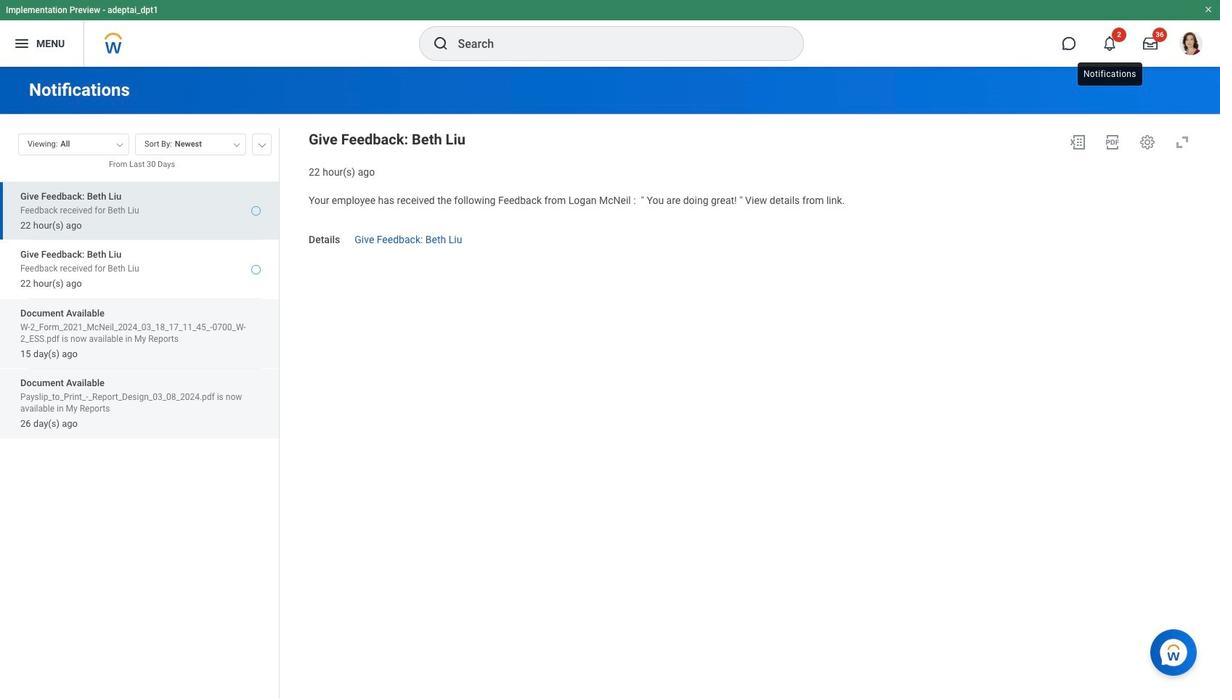 Task type: vqa. For each thing, say whether or not it's contained in the screenshot.
the Next
no



Task type: locate. For each thing, give the bounding box(es) containing it.
tab panel
[[0, 127, 279, 700]]

task actions image
[[1139, 134, 1157, 151]]

banner
[[0, 0, 1221, 67]]

tooltip
[[1075, 60, 1146, 89]]

region
[[309, 128, 1197, 179]]

more image
[[258, 140, 267, 147]]

justify image
[[13, 35, 31, 52]]

search image
[[432, 35, 449, 52]]

export to excel image
[[1069, 134, 1087, 151]]

main content
[[0, 67, 1221, 700]]

inbox items list box
[[0, 181, 279, 700]]



Task type: describe. For each thing, give the bounding box(es) containing it.
mark read image
[[251, 207, 261, 216]]

notifications large image
[[1103, 36, 1117, 51]]

inbox large image
[[1144, 36, 1158, 51]]

fullscreen image
[[1174, 134, 1191, 151]]

profile logan mcneil image
[[1180, 32, 1203, 58]]

mark read image
[[251, 265, 261, 275]]

view printable version (pdf) image
[[1104, 134, 1122, 151]]

Search Workday  search field
[[458, 28, 773, 60]]

close environment banner image
[[1205, 5, 1213, 14]]



